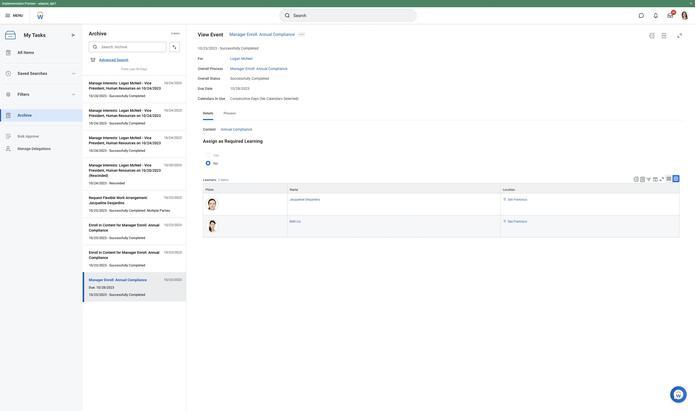 Task type: describe. For each thing, give the bounding box(es) containing it.
0 vertical spatial fullscreen image
[[677, 33, 683, 39]]

filters
[[18, 92, 29, 97]]

user plus image
[[5, 146, 11, 152]]

searches
[[30, 71, 47, 76]]

name button
[[288, 184, 501, 193]]

Search: Archive text field
[[89, 42, 166, 52]]

days inside item list element
[[140, 67, 147, 71]]

1 enroll in content for manager enroll: annual compliance button from the top
[[89, 222, 161, 234]]

table image
[[667, 176, 672, 182]]

clipboard image
[[5, 112, 11, 119]]

rescinded
[[109, 181, 125, 185]]

last
[[130, 67, 135, 71]]

flexible
[[103, 196, 116, 200]]

required
[[225, 139, 244, 144]]

items inside learners 2 items
[[221, 178, 229, 182]]

assign as required learning button
[[203, 139, 263, 144]]

logan mcneil link
[[231, 56, 253, 61]]

manager enroll: annual compliance link for event
[[230, 32, 295, 37]]

view printable version (pdf) image
[[662, 33, 668, 39]]

due date element
[[231, 83, 250, 91]]

10/28/2023 inside item list element
[[96, 286, 114, 290]]

in
[[215, 97, 218, 101]]

annual compliance
[[221, 127, 252, 131]]

export to worksheets image
[[640, 177, 646, 183]]

(no
[[260, 97, 266, 101]]

jacqueline desjardins
[[290, 198, 320, 202]]

consecutive
[[231, 97, 250, 101]]

overall status
[[198, 77, 221, 81]]

export to excel image
[[649, 33, 656, 39]]

location button
[[501, 184, 680, 193]]

approve
[[26, 134, 39, 138]]

2 human from the top
[[106, 114, 118, 118]]

overall process
[[198, 67, 223, 71]]

bulk approve link
[[0, 130, 83, 143]]

preview
[[25, 2, 36, 5]]

notifications large image
[[654, 13, 659, 18]]

learning
[[245, 139, 263, 144]]

0 vertical spatial content
[[203, 127, 216, 131]]

my tasks
[[24, 32, 46, 38]]

my
[[24, 32, 31, 38]]

assign as required learning group
[[203, 138, 680, 170]]

tasks
[[32, 32, 46, 38]]

8 items
[[171, 32, 180, 35]]

logan for manage interests: logan mcneil - vice president, human resources on 10/20/2023 (rescinded) button
[[119, 163, 129, 168]]

33 button
[[665, 10, 677, 21]]

1 in from the top
[[99, 223, 102, 227]]

date
[[205, 87, 213, 91]]

items
[[24, 50, 34, 55]]

2 manage interests: logan mcneil - vice president, human resources on 10/24/2023 from the top
[[89, 109, 161, 118]]

clock check image
[[5, 71, 11, 77]]

desjardins inside row
[[306, 198, 320, 202]]

implementation
[[2, 2, 24, 5]]

1 vertical spatial fullscreen image
[[660, 177, 665, 182]]

clipboard image
[[5, 50, 11, 56]]

selected)
[[284, 97, 299, 101]]

1 horizontal spatial 10/28/2023
[[231, 87, 250, 91]]

on for second manage interests: logan mcneil - vice president, human resources on 10/24/2023 button
[[137, 114, 141, 118]]

menu
[[13, 13, 23, 17]]

manage inside list
[[18, 147, 31, 151]]

jacqueline inside row
[[290, 198, 305, 202]]

manage interests: logan mcneil - vice president, human resources on 10/20/2023 (rescinded) button
[[89, 162, 161, 179]]

view event
[[198, 32, 224, 38]]

manage delegations
[[18, 147, 51, 151]]

francisco for beth liu
[[514, 220, 528, 224]]

photo button
[[203, 184, 288, 193]]

completed:
[[129, 209, 146, 213]]

close environment banner image
[[690, 2, 693, 5]]

human inside manage interests: logan mcneil - vice president, human resources on 10/20/2023 (rescinded)
[[106, 169, 118, 173]]

days inside calendars in use element
[[251, 97, 259, 101]]

san francisco for liu
[[508, 220, 528, 224]]

desjardins inside request flexible work arrangement: jacqueline desjardins
[[107, 201, 125, 205]]

for
[[198, 57, 203, 61]]

search image
[[284, 12, 291, 19]]

chevron down image
[[72, 72, 76, 76]]

2 enroll in content for manager enroll: annual compliance button from the top
[[89, 250, 161, 261]]

interests: for manage interests: logan mcneil - vice president, human resources on 10/20/2023 (rescinded) button
[[103, 163, 118, 168]]

calendars in use
[[198, 97, 225, 101]]

logan for second manage interests: logan mcneil - vice president, human resources on 10/24/2023 button
[[119, 109, 129, 113]]

all items button
[[0, 47, 83, 59]]

overall for overall process
[[198, 67, 209, 71]]

advanced search
[[99, 58, 129, 62]]

assign as required learning
[[203, 139, 263, 144]]

select to filter grid data image
[[647, 177, 652, 182]]

jacqueline desjardins link
[[290, 197, 320, 202]]

90
[[136, 67, 140, 71]]

2 calendars from the left
[[267, 97, 283, 101]]

manage delegations link
[[0, 143, 83, 155]]

0 horizontal spatial process
[[210, 67, 223, 71]]

due: 10/28/2023
[[89, 286, 114, 290]]

multiple
[[147, 209, 159, 213]]

tab list containing details
[[198, 108, 686, 120]]

successfully for second enroll in content for manager enroll: annual compliance button from the top of the item list element
[[109, 264, 128, 268]]

3 manage interests: logan mcneil - vice president, human resources on 10/24/2023 from the top
[[89, 136, 161, 145]]

request flexible work arrangement: jacqueline desjardins button
[[89, 195, 161, 206]]

san francisco for desjardins
[[508, 198, 528, 202]]

8
[[171, 32, 173, 35]]

items inside item list element
[[173, 32, 180, 35]]

president, for manage interests: logan mcneil - vice president, human resources on 10/20/2023 (rescinded) button
[[89, 169, 105, 173]]

yes
[[214, 154, 219, 158]]

consecutive days (no calendars selected)
[[231, 97, 299, 101]]

2 enroll from the top
[[89, 251, 98, 255]]

logan for 1st manage interests: logan mcneil - vice president, human resources on 10/24/2023 button from the top
[[119, 81, 129, 85]]

1 enroll from the top
[[89, 223, 98, 227]]

on for 3rd manage interests: logan mcneil - vice president, human resources on 10/24/2023 button from the top of the item list element
[[137, 141, 141, 145]]

1 vice from the top
[[144, 81, 152, 85]]

vice inside manage interests: logan mcneil - vice president, human resources on 10/20/2023 (rescinded)
[[144, 163, 152, 168]]

menu banner
[[0, 0, 696, 24]]

beth
[[290, 220, 296, 224]]

san francisco link for beth liu
[[508, 219, 528, 224]]

learners
[[203, 178, 216, 182]]

successfully for 1st manage interests: logan mcneil - vice president, human resources on 10/24/2023 button from the top
[[109, 94, 128, 98]]

request flexible work arrangement: jacqueline desjardins
[[89, 196, 148, 205]]

10/24/2023 - successfully completed for 1st manage interests: logan mcneil - vice president, human resources on 10/24/2023 button from the top
[[89, 94, 145, 98]]

saved searches
[[18, 71, 47, 76]]

beth liu link
[[290, 219, 301, 224]]

manage interests: logan mcneil - vice president, human resources on 10/20/2023 (rescinded)
[[89, 163, 161, 178]]

completed inside overall status element
[[252, 77, 269, 81]]

2 in from the top
[[99, 251, 102, 255]]

10/24/2023 - successfully completed for 3rd manage interests: logan mcneil - vice president, human resources on 10/24/2023 button from the top of the item list element
[[89, 149, 145, 153]]

manager inside button
[[89, 278, 103, 282]]

2 enroll in content for manager enroll: annual compliance from the top
[[89, 251, 160, 260]]

2 manage interests: logan mcneil - vice president, human resources on 10/24/2023 button from the top
[[89, 108, 161, 119]]

3 human from the top
[[106, 141, 118, 145]]

location image
[[503, 220, 507, 223]]

manage for second manage interests: logan mcneil - vice president, human resources on 10/24/2023 button
[[89, 109, 102, 113]]

manager enroll: annual compliance for view event
[[230, 32, 295, 37]]

beth liu
[[290, 220, 301, 224]]

from last 90 days
[[122, 67, 147, 71]]

menu button
[[0, 7, 30, 24]]

advanced
[[99, 58, 116, 62]]

calendars in use element
[[231, 94, 299, 101]]

rename image
[[5, 133, 11, 140]]

photo
[[206, 188, 214, 192]]

1 vertical spatial process
[[224, 111, 236, 115]]

all
[[18, 50, 23, 55]]

interests: for 3rd manage interests: logan mcneil - vice president, human resources on 10/24/2023 button from the top of the item list element
[[103, 136, 118, 140]]

adeptai_dpt1
[[38, 2, 56, 5]]

inbox large image
[[668, 13, 674, 18]]

details
[[203, 111, 214, 115]]

- inside menu banner
[[36, 2, 38, 5]]

3 vice from the top
[[144, 136, 152, 140]]

parties
[[160, 209, 170, 213]]

view
[[198, 32, 209, 38]]

request
[[89, 196, 102, 200]]

33
[[673, 11, 676, 14]]

2 resources from the top
[[119, 114, 136, 118]]

1 for from the top
[[117, 223, 121, 227]]

row for "employee's photo (jacqueline desjardins)"
[[203, 183, 680, 194]]

manager enroll: annual compliance inside button
[[89, 278, 147, 282]]



Task type: locate. For each thing, give the bounding box(es) containing it.
2 row from the top
[[203, 194, 680, 216]]

san francisco link down location
[[508, 197, 528, 202]]

list containing all items
[[0, 47, 83, 155]]

manager enroll: annual compliance link for process
[[231, 66, 288, 71]]

10/24/2023
[[164, 81, 182, 85], [142, 86, 161, 90], [89, 94, 107, 98], [164, 109, 182, 112], [142, 114, 161, 118], [89, 122, 107, 125], [164, 136, 182, 140], [142, 141, 161, 145], [89, 149, 107, 153], [89, 181, 107, 185]]

1 vertical spatial san
[[508, 220, 514, 224]]

3 resources from the top
[[119, 141, 136, 145]]

work
[[117, 196, 125, 200]]

1 vertical spatial francisco
[[514, 220, 528, 224]]

archive button
[[0, 109, 83, 122]]

overall status element
[[231, 73, 269, 81]]

fullscreen image
[[677, 33, 683, 39], [660, 177, 665, 182]]

arrangement:
[[126, 196, 148, 200]]

mcneil inside manage interests: logan mcneil - vice president, human resources on 10/20/2023 (rescinded)
[[130, 163, 141, 168]]

3 10/24/2023 - successfully completed from the top
[[89, 149, 145, 153]]

archive
[[89, 31, 107, 37], [18, 113, 32, 118]]

my tasks element
[[0, 24, 83, 412]]

1 san from the top
[[508, 198, 514, 202]]

successfully for request flexible work arrangement: jacqueline desjardins button
[[109, 209, 128, 213]]

manager enroll: annual compliance
[[230, 32, 295, 37], [231, 67, 288, 71], [89, 278, 147, 282]]

0 horizontal spatial archive
[[18, 113, 32, 118]]

0 vertical spatial 10/28/2023
[[231, 87, 250, 91]]

assign
[[203, 139, 218, 144]]

1 row from the top
[[203, 183, 680, 194]]

1 vertical spatial 10/20/2023
[[142, 169, 161, 173]]

on inside manage interests: logan mcneil - vice president, human resources on 10/20/2023 (rescinded)
[[137, 169, 141, 173]]

0 vertical spatial enroll in content for manager enroll: annual compliance button
[[89, 222, 161, 234]]

resources
[[119, 86, 136, 90], [119, 114, 136, 118], [119, 141, 136, 145], [119, 169, 136, 173]]

interests: for 1st manage interests: logan mcneil - vice president, human resources on 10/24/2023 button from the top
[[103, 81, 118, 85]]

1 enroll in content for manager enroll: annual compliance from the top
[[89, 223, 160, 233]]

successfully completed
[[231, 77, 269, 81]]

days left the '(no' in the top left of the page
[[251, 97, 259, 101]]

enroll:
[[247, 32, 258, 37], [246, 67, 256, 71], [137, 223, 147, 227], [137, 251, 147, 255], [104, 278, 115, 282]]

archive inside "button"
[[18, 113, 32, 118]]

items right 2
[[221, 178, 229, 182]]

1 vertical spatial items
[[221, 178, 229, 182]]

days right 90
[[140, 67, 147, 71]]

1 horizontal spatial calendars
[[267, 97, 283, 101]]

1 human from the top
[[106, 86, 118, 90]]

1 horizontal spatial process
[[224, 111, 236, 115]]

transformation import image
[[71, 33, 76, 38]]

search image
[[93, 44, 98, 50]]

manage interests: logan mcneil - vice president, human resources on 10/24/2023 button
[[89, 80, 161, 92], [89, 108, 161, 119], [89, 135, 161, 146]]

10/24/2023 - successfully completed
[[89, 94, 145, 98], [89, 122, 145, 125], [89, 149, 145, 153]]

president, for 1st manage interests: logan mcneil - vice president, human resources on 10/24/2023 button from the top
[[89, 86, 105, 90]]

row
[[203, 183, 680, 194], [203, 194, 680, 216], [203, 216, 680, 238]]

bulk
[[18, 134, 25, 138]]

san right location icon
[[508, 220, 514, 224]]

employee's photo (jacqueline desjardins) image
[[206, 198, 219, 211]]

san francisco link right location icon
[[508, 219, 528, 224]]

4 president, from the top
[[89, 169, 105, 173]]

1 overall from the top
[[198, 67, 209, 71]]

1 francisco from the top
[[514, 198, 528, 202]]

0 vertical spatial enroll in content for manager enroll: annual compliance
[[89, 223, 160, 233]]

president, for second manage interests: logan mcneil - vice president, human resources on 10/24/2023 button
[[89, 114, 105, 118]]

10/23/2023 - successfully completed: multiple parties
[[89, 209, 170, 213]]

from
[[122, 67, 129, 71]]

interests: inside manage interests: logan mcneil - vice president, human resources on 10/20/2023 (rescinded)
[[103, 163, 118, 168]]

0 horizontal spatial items
[[173, 32, 180, 35]]

1 vertical spatial san francisco link
[[508, 219, 528, 224]]

manager enroll: annual compliance for overall process
[[231, 67, 288, 71]]

0 vertical spatial overall
[[198, 67, 209, 71]]

process
[[210, 67, 223, 71], [224, 111, 236, 115]]

3 interests: from the top
[[103, 136, 118, 140]]

0 vertical spatial manager enroll: annual compliance
[[230, 32, 295, 37]]

1 vertical spatial archive
[[18, 113, 32, 118]]

jacqueline down request
[[89, 201, 107, 205]]

1 san francisco from the top
[[508, 198, 528, 202]]

0 vertical spatial manage interests: logan mcneil - vice president, human resources on 10/24/2023
[[89, 81, 161, 90]]

location image
[[503, 198, 507, 201]]

1 vertical spatial for
[[117, 251, 121, 255]]

3 on from the top
[[137, 141, 141, 145]]

calendars right the '(no' in the top left of the page
[[267, 97, 283, 101]]

interests:
[[103, 81, 118, 85], [103, 109, 118, 113], [103, 136, 118, 140], [103, 163, 118, 168]]

1 vertical spatial manage interests: logan mcneil - vice president, human resources on 10/24/2023
[[89, 109, 161, 118]]

configure image
[[90, 57, 96, 63]]

0 horizontal spatial 10/20/2023
[[142, 169, 161, 173]]

1 president, from the top
[[89, 86, 105, 90]]

Search Workday  search field
[[294, 10, 406, 21]]

process down use
[[224, 111, 236, 115]]

saved searches button
[[0, 67, 83, 80]]

completed
[[241, 46, 259, 50], [252, 77, 269, 81], [129, 94, 145, 98], [129, 122, 145, 125], [129, 149, 145, 153], [129, 236, 145, 240], [129, 264, 145, 268], [129, 293, 145, 297]]

0 vertical spatial 10/20/2023
[[164, 163, 182, 167]]

1 vertical spatial san francisco
[[508, 220, 528, 224]]

implementation preview -   adeptai_dpt1
[[2, 2, 56, 5]]

1 resources from the top
[[119, 86, 136, 90]]

1 10/24/2023 - successfully completed from the top
[[89, 94, 145, 98]]

archive up search image
[[89, 31, 107, 37]]

2 vertical spatial manager enroll: annual compliance
[[89, 278, 147, 282]]

item list element
[[83, 24, 187, 412]]

logan for 3rd manage interests: logan mcneil - vice president, human resources on 10/24/2023 button from the top of the item list element
[[119, 136, 129, 140]]

0 vertical spatial manage interests: logan mcneil - vice president, human resources on 10/24/2023 button
[[89, 80, 161, 92]]

0 vertical spatial manager enroll: annual compliance link
[[230, 32, 295, 37]]

3 president, from the top
[[89, 141, 105, 145]]

enroll in content for manager enroll: annual compliance button up manager enroll: annual compliance button
[[89, 250, 161, 261]]

1 manage interests: logan mcneil - vice president, human resources on 10/24/2023 from the top
[[89, 81, 161, 90]]

1 vertical spatial enroll in content for manager enroll: annual compliance
[[89, 251, 160, 260]]

row containing jacqueline desjardins
[[203, 194, 680, 216]]

francisco down location
[[514, 198, 528, 202]]

manage for 1st manage interests: logan mcneil - vice president, human resources on 10/24/2023 button from the top
[[89, 81, 102, 85]]

successfully for 3rd manage interests: logan mcneil - vice president, human resources on 10/24/2023 button from the top of the item list element
[[109, 149, 128, 153]]

event
[[211, 32, 224, 38]]

archive inside item list element
[[89, 31, 107, 37]]

0 horizontal spatial fullscreen image
[[660, 177, 665, 182]]

enroll in content for manager enroll: annual compliance button down 10/23/2023 - successfully completed: multiple parties
[[89, 222, 161, 234]]

1 horizontal spatial days
[[251, 97, 259, 101]]

justify image
[[5, 12, 11, 19]]

2 san francisco from the top
[[508, 220, 528, 224]]

1 horizontal spatial items
[[221, 178, 229, 182]]

1 manage interests: logan mcneil - vice president, human resources on 10/24/2023 button from the top
[[89, 80, 161, 92]]

0 horizontal spatial 10/28/2023
[[96, 286, 114, 290]]

2 10/24/2023 - successfully completed from the top
[[89, 122, 145, 125]]

1 vertical spatial enroll in content for manager enroll: annual compliance button
[[89, 250, 161, 261]]

san francisco link for jacqueline desjardins
[[508, 197, 528, 202]]

overall for overall status
[[198, 77, 209, 81]]

fullscreen image right click to view/edit grid preferences image
[[660, 177, 665, 182]]

0 vertical spatial san francisco
[[508, 198, 528, 202]]

2 vice from the top
[[144, 109, 152, 113]]

3 row from the top
[[203, 216, 680, 238]]

president, for 3rd manage interests: logan mcneil - vice president, human resources on 10/24/2023 button from the top of the item list element
[[89, 141, 105, 145]]

10/28/2023 up consecutive on the top left of the page
[[231, 87, 250, 91]]

toolbar
[[632, 175, 680, 183]]

list
[[0, 47, 83, 155]]

in
[[99, 223, 102, 227], [99, 251, 102, 255]]

items right 8
[[173, 32, 180, 35]]

san for beth liu
[[508, 220, 514, 224]]

0 vertical spatial 10/24/2023 - successfully completed
[[89, 94, 145, 98]]

san francisco right location image
[[508, 198, 528, 202]]

row containing photo
[[203, 183, 680, 194]]

2 for from the top
[[117, 251, 121, 255]]

francisco right location icon
[[514, 220, 528, 224]]

on for manage interests: logan mcneil - vice president, human resources on 10/20/2023 (rescinded) button
[[137, 169, 141, 173]]

logan
[[231, 57, 241, 61], [119, 81, 129, 85], [119, 109, 129, 113], [119, 136, 129, 140], [119, 163, 129, 168]]

0 vertical spatial san
[[508, 198, 514, 202]]

bulk approve
[[18, 134, 39, 138]]

enroll
[[89, 223, 98, 227], [89, 251, 98, 255]]

2 san francisco link from the top
[[508, 219, 528, 224]]

2 vertical spatial manage interests: logan mcneil - vice president, human resources on 10/24/2023 button
[[89, 135, 161, 146]]

san
[[508, 198, 514, 202], [508, 220, 514, 224]]

francisco for jacqueline desjardins
[[514, 198, 528, 202]]

10/20/2023
[[164, 163, 182, 167], [142, 169, 161, 173]]

due:
[[89, 286, 96, 290]]

on for 1st manage interests: logan mcneil - vice president, human resources on 10/24/2023 button from the top
[[137, 86, 141, 90]]

profile logan mcneil image
[[681, 11, 690, 21]]

successfully
[[220, 46, 240, 50], [231, 77, 251, 81], [109, 94, 128, 98], [109, 122, 128, 125], [109, 149, 128, 153], [109, 209, 128, 213], [109, 236, 128, 240], [109, 264, 128, 268], [109, 293, 128, 297]]

vice
[[144, 81, 152, 85], [144, 109, 152, 113], [144, 136, 152, 140], [144, 163, 152, 168]]

1 vertical spatial manage interests: logan mcneil - vice president, human resources on 10/24/2023 button
[[89, 108, 161, 119]]

1 vertical spatial 10/24/2023 - successfully completed
[[89, 122, 145, 125]]

4 resources from the top
[[119, 169, 136, 173]]

1 horizontal spatial fullscreen image
[[677, 33, 683, 39]]

san francisco right location icon
[[508, 220, 528, 224]]

10/24/2023 - rescinded
[[89, 181, 125, 185]]

filters button
[[0, 88, 83, 101]]

manage
[[89, 81, 102, 85], [89, 109, 102, 113], [89, 136, 102, 140], [18, 147, 31, 151], [89, 163, 102, 168]]

10/24/2023 - successfully completed for second manage interests: logan mcneil - vice president, human resources on 10/24/2023 button
[[89, 122, 145, 125]]

manager enroll: annual compliance button
[[89, 277, 149, 283]]

successfully for 1st enroll in content for manager enroll: annual compliance button from the top of the item list element
[[109, 236, 128, 240]]

mcneil
[[241, 57, 253, 61], [130, 81, 141, 85], [130, 109, 141, 113], [130, 136, 141, 140], [130, 163, 141, 168]]

4 on from the top
[[137, 169, 141, 173]]

1 vertical spatial manager enroll: annual compliance
[[231, 67, 288, 71]]

1 horizontal spatial jacqueline
[[290, 198, 305, 202]]

liu
[[297, 220, 301, 224]]

enroll in content for manager enroll: annual compliance up manager enroll: annual compliance button
[[89, 251, 160, 260]]

logan inside manage interests: logan mcneil - vice president, human resources on 10/20/2023 (rescinded)
[[119, 163, 129, 168]]

status
[[210, 77, 221, 81]]

1 interests: from the top
[[103, 81, 118, 85]]

2 interests: from the top
[[103, 109, 118, 113]]

location
[[503, 188, 516, 192]]

manager enroll: annual compliance link
[[230, 32, 295, 37], [231, 66, 288, 71]]

annual compliance link
[[221, 126, 252, 131]]

logan mcneil
[[231, 57, 253, 61]]

enroll in content for manager enroll: annual compliance down 10/23/2023 - successfully completed: multiple parties
[[89, 223, 160, 233]]

saved
[[18, 71, 29, 76]]

due date
[[198, 87, 213, 91]]

overall up due date
[[198, 77, 209, 81]]

overall down for
[[198, 67, 209, 71]]

4 human from the top
[[106, 169, 118, 173]]

name
[[290, 188, 298, 192]]

jacqueline down 'name' at the top of page
[[290, 198, 305, 202]]

manage for manage interests: logan mcneil - vice president, human resources on 10/20/2023 (rescinded) button
[[89, 163, 102, 168]]

interests: for second manage interests: logan mcneil - vice president, human resources on 10/24/2023 button
[[103, 109, 118, 113]]

10/28/2023
[[231, 87, 250, 91], [96, 286, 114, 290]]

0 vertical spatial archive
[[89, 31, 107, 37]]

1 on from the top
[[137, 86, 141, 90]]

10/28/2023 right due:
[[96, 286, 114, 290]]

2 vertical spatial content
[[103, 251, 116, 255]]

10/23/2023 - successfully completed
[[198, 46, 259, 50], [89, 236, 145, 240], [89, 264, 145, 268], [89, 293, 145, 297]]

process up status
[[210, 67, 223, 71]]

0 horizontal spatial jacqueline
[[89, 201, 107, 205]]

successfully inside overall status element
[[231, 77, 251, 81]]

jacqueline inside request flexible work arrangement: jacqueline desjardins
[[89, 201, 107, 205]]

san francisco link
[[508, 197, 528, 202], [508, 219, 528, 224]]

sort image
[[172, 44, 177, 50]]

expand table image
[[674, 176, 679, 182]]

overall
[[198, 67, 209, 71], [198, 77, 209, 81]]

3 manage interests: logan mcneil - vice president, human resources on 10/24/2023 button from the top
[[89, 135, 161, 146]]

0 horizontal spatial desjardins
[[107, 201, 125, 205]]

export to excel image
[[634, 177, 640, 182]]

1 horizontal spatial desjardins
[[306, 198, 320, 202]]

desjardins
[[306, 198, 320, 202], [107, 201, 125, 205]]

advanced search button
[[97, 55, 131, 65]]

10/20/2023 inside manage interests: logan mcneil - vice president, human resources on 10/20/2023 (rescinded)
[[142, 169, 161, 173]]

all items
[[18, 50, 34, 55]]

resources inside manage interests: logan mcneil - vice president, human resources on 10/20/2023 (rescinded)
[[119, 169, 136, 173]]

0 vertical spatial items
[[173, 32, 180, 35]]

1 san francisco link from the top
[[508, 197, 528, 202]]

1 vertical spatial in
[[99, 251, 102, 255]]

calendars down due date
[[198, 97, 214, 101]]

learners 2 items
[[203, 178, 229, 182]]

click to view/edit grid preferences image
[[653, 177, 659, 182]]

no
[[214, 162, 218, 166]]

due
[[198, 87, 204, 91]]

1 calendars from the left
[[198, 97, 214, 101]]

4 interests: from the top
[[103, 163, 118, 168]]

1 vertical spatial 10/28/2023
[[96, 286, 114, 290]]

2 san from the top
[[508, 220, 514, 224]]

- inside manage interests: logan mcneil - vice president, human resources on 10/20/2023 (rescinded)
[[142, 163, 144, 168]]

0 vertical spatial for
[[117, 223, 121, 227]]

san francisco
[[508, 198, 528, 202], [508, 220, 528, 224]]

row containing beth liu
[[203, 216, 680, 238]]

perspective image
[[5, 92, 11, 98]]

on
[[137, 86, 141, 90], [137, 114, 141, 118], [137, 141, 141, 145], [137, 169, 141, 173]]

2 on from the top
[[137, 114, 141, 118]]

fullscreen image right the view printable version (pdf) image at the top right of page
[[677, 33, 683, 39]]

2 overall from the top
[[198, 77, 209, 81]]

2 francisco from the top
[[514, 220, 528, 224]]

human
[[106, 86, 118, 90], [106, 114, 118, 118], [106, 141, 118, 145], [106, 169, 118, 173]]

0 vertical spatial days
[[140, 67, 147, 71]]

employee's photo (beth liu) image
[[206, 220, 219, 233]]

as
[[219, 139, 224, 144]]

president, inside manage interests: logan mcneil - vice president, human resources on 10/20/2023 (rescinded)
[[89, 169, 105, 173]]

4 vice from the top
[[144, 163, 152, 168]]

annual
[[259, 32, 272, 37], [257, 67, 268, 71], [221, 127, 232, 131], [148, 223, 160, 227], [148, 251, 160, 255], [115, 278, 127, 282]]

enroll in content for manager enroll: annual compliance
[[89, 223, 160, 233], [89, 251, 160, 260]]

2 vertical spatial 10/24/2023 - successfully completed
[[89, 149, 145, 153]]

manage inside manage interests: logan mcneil - vice president, human resources on 10/20/2023 (rescinded)
[[89, 163, 102, 168]]

san right location image
[[508, 198, 514, 202]]

0 vertical spatial enroll
[[89, 223, 98, 227]]

0 vertical spatial francisco
[[514, 198, 528, 202]]

1 horizontal spatial archive
[[89, 31, 107, 37]]

2 president, from the top
[[89, 114, 105, 118]]

0 vertical spatial san francisco link
[[508, 197, 528, 202]]

chevron down image
[[72, 93, 76, 97]]

1 vertical spatial enroll
[[89, 251, 98, 255]]

2
[[218, 178, 220, 182]]

use
[[219, 97, 225, 101]]

1 vertical spatial content
[[103, 223, 116, 227]]

successfully for second manage interests: logan mcneil - vice president, human resources on 10/24/2023 button
[[109, 122, 128, 125]]

calendars
[[198, 97, 214, 101], [267, 97, 283, 101]]

0 vertical spatial process
[[210, 67, 223, 71]]

compliance
[[273, 32, 295, 37], [269, 67, 288, 71], [233, 127, 252, 131], [89, 229, 108, 233], [89, 256, 108, 260], [128, 278, 147, 282]]

1 vertical spatial overall
[[198, 77, 209, 81]]

1 horizontal spatial 10/20/2023
[[164, 163, 182, 167]]

0 horizontal spatial calendars
[[198, 97, 214, 101]]

san for jacqueline desjardins
[[508, 198, 514, 202]]

manage for 3rd manage interests: logan mcneil - vice president, human resources on 10/24/2023 button from the top of the item list element
[[89, 136, 102, 140]]

tab list
[[198, 108, 686, 120]]

1 vertical spatial days
[[251, 97, 259, 101]]

archive right clipboard image
[[18, 113, 32, 118]]

delegations
[[32, 147, 51, 151]]

0 horizontal spatial days
[[140, 67, 147, 71]]

1 vertical spatial manager enroll: annual compliance link
[[231, 66, 288, 71]]

2 vertical spatial manage interests: logan mcneil - vice president, human resources on 10/24/2023
[[89, 136, 161, 145]]

row for employee's photo (beth liu)
[[203, 194, 680, 216]]

0 vertical spatial in
[[99, 223, 102, 227]]



Task type: vqa. For each thing, say whether or not it's contained in the screenshot.


